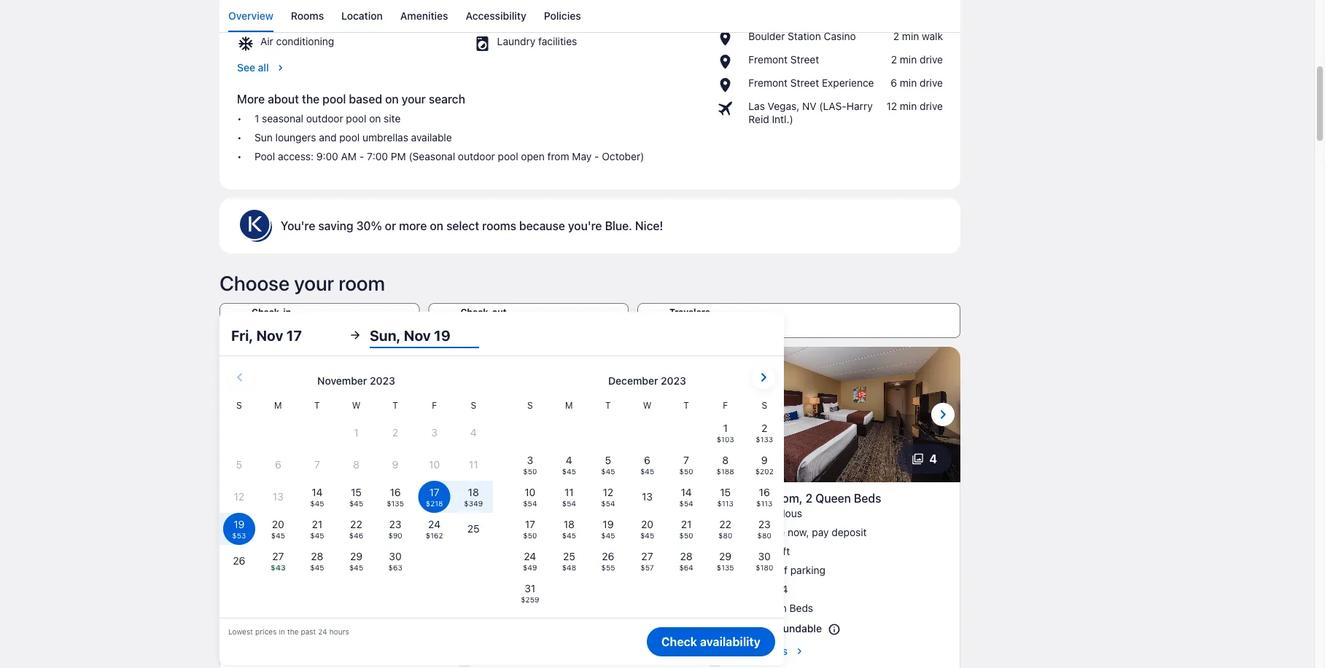 Task type: vqa. For each thing, say whether or not it's contained in the screenshot.
Room,
yes



Task type: describe. For each thing, give the bounding box(es) containing it.
sq inside 300 sq ft free self parking sleeps 2 1 king bed
[[519, 546, 530, 558]]

lowest
[[228, 628, 253, 636]]

reserve now, pay deposit list item for deluxe room, 2 queen beds
[[728, 527, 952, 540]]

5 button for room - bed type assigned at check in
[[398, 445, 452, 474]]

on for more
[[430, 219, 444, 233]]

19
[[434, 327, 451, 344]]

desk, laptop workspace, blackout drapes, iron/ironing board image for deluxe room, 1 king bed
[[470, 347, 711, 483]]

min for 6 min drive
[[900, 77, 917, 89]]

very
[[260, 508, 281, 520]]

reserve now, pay deposit list item for deluxe room, 1 king bed
[[478, 527, 702, 540]]

reserve now, pay deposit list item for room - bed type assigned at check in
[[228, 527, 452, 540]]

because
[[519, 219, 565, 233]]

1 inside 300 sq ft free self parking sleeps 2 1 king bed
[[497, 603, 502, 615]]

2 horizontal spatial -
[[595, 151, 599, 163]]

airport image
[[717, 100, 743, 117]]

intl.)
[[772, 113, 793, 125]]

f for november 2023
[[432, 400, 437, 411]]

casino
[[824, 30, 856, 42]]

1 horizontal spatial -
[[359, 151, 364, 163]]

availability
[[700, 636, 761, 649]]

next month image
[[755, 369, 773, 386]]

0 horizontal spatial outdoor
[[306, 113, 343, 125]]

popular location image for boulder
[[717, 30, 743, 47]]

f for december 2023
[[723, 400, 728, 411]]

in
[[279, 628, 285, 636]]

rooms
[[291, 10, 324, 22]]

show all 4 images for deluxe room, 2 queen beds image
[[912, 454, 924, 465]]

open
[[521, 151, 545, 163]]

room
[[339, 271, 385, 295]]

assigned
[[325, 492, 375, 506]]

300 sq ft list item for deluxe room, 1 king bed
[[478, 546, 702, 559]]

choose
[[220, 271, 290, 295]]

drive for 12 min drive
[[920, 100, 943, 112]]

more details
[[728, 646, 788, 658]]

free for room - bed type assigned at check in
[[247, 565, 268, 577]]

pm
[[391, 151, 406, 163]]

sq for room - bed type assigned at check in
[[269, 546, 280, 558]]

king inside deluxe room, 1 king bed 8.9/10 fabulous
[[564, 492, 588, 506]]

bar
[[497, 6, 513, 18]]

site
[[384, 113, 401, 125]]

fremont street experience
[[749, 77, 874, 89]]

free self parking list item for room - bed type assigned at check in
[[228, 564, 452, 578]]

room - bed type assigned at check in 8.2/10 very good
[[228, 492, 438, 520]]

300 inside 300 sq ft free self parking sleeps 2 1 king bed
[[497, 546, 516, 558]]

parking for deluxe room, 2 queen beds
[[791, 565, 826, 577]]

300 for room - bed type assigned at check in
[[247, 546, 266, 558]]

12
[[887, 100, 897, 112]]

sun loungers and pool umbrellas available list item
[[237, 131, 699, 144]]

sleeps 4 2 queen beds
[[747, 584, 813, 615]]

free self parking list item for deluxe room, 1 king bed
[[478, 564, 702, 578]]

sleeps 4 list item
[[728, 583, 952, 597]]

list containing 1 seasonal outdoor pool on site
[[237, 112, 699, 163]]

check inside lowest prices in the past 24 hours check availability
[[662, 636, 697, 649]]

air conditioning
[[260, 35, 334, 47]]

deluxe for deluxe room, 1 king bed
[[478, 492, 515, 506]]

min for 2 min drive
[[900, 53, 917, 66]]

deluxe room, 1 king bed 8.9/10 fabulous
[[478, 492, 613, 520]]

fri, nov 17 button
[[231, 322, 341, 349]]

now, for room - bed type assigned at check in
[[288, 527, 309, 539]]

1 seasonal outdoor pool on site
[[255, 113, 401, 125]]

november 2023
[[317, 375, 395, 387]]

2 inside 300 sq ft free self parking sleeps 2 1 king bed
[[532, 584, 538, 596]]

sun loungers and pool umbrellas available
[[255, 132, 452, 144]]

300 sq ft list item for room - bed type assigned at check in
[[228, 546, 452, 559]]

theme default image
[[314, 6, 328, 20]]

deluxe room, 2 queen beds | desk, laptop workspace, blackout drapes, iron/ironing board image
[[720, 347, 961, 483]]

17 inside the fri, nov 17 button
[[286, 327, 302, 344]]

partially refundable button for deluxe room, 2 queen beds
[[728, 623, 952, 637]]

prices
[[255, 628, 277, 636]]

nov 17 button
[[220, 303, 420, 338]]

fabulous for 2
[[760, 508, 802, 520]]

choose your room
[[220, 271, 385, 295]]

deposit for room - bed type assigned at check in
[[332, 527, 367, 539]]

and
[[319, 132, 337, 144]]

rooms
[[482, 219, 516, 233]]

search
[[429, 92, 465, 106]]

location
[[341, 10, 383, 22]]

2 inside deluxe room, 2 queen beds 8.9/10 fabulous
[[806, 492, 813, 506]]

more
[[399, 219, 427, 233]]

deluxe room, 2 queen beds 8.9/10 fabulous
[[728, 492, 882, 520]]

pay for room - bed type assigned at check in
[[312, 527, 329, 539]]

overview link
[[228, 0, 273, 32]]

show previous image image for room - bed type assigned at check in
[[228, 406, 246, 424]]

2 min walk
[[894, 30, 943, 42]]

based
[[349, 92, 382, 106]]

6
[[891, 77, 897, 89]]

laundry facilities
[[497, 35, 577, 47]]

amenities
[[400, 10, 448, 22]]

8.9/10 for deluxe room, 2 queen beds
[[728, 508, 757, 520]]

access:
[[278, 151, 314, 163]]

4 t from the left
[[684, 400, 689, 411]]

parking for room - bed type assigned at check in
[[291, 565, 326, 577]]

fremont street
[[749, 53, 819, 66]]

type
[[295, 492, 322, 506]]

hours
[[330, 628, 349, 636]]

self for deluxe room, 2 queen beds
[[771, 565, 788, 577]]

now, for deluxe room, 2 queen beds
[[788, 527, 809, 539]]

1 inside list item
[[255, 113, 259, 125]]

300 sq ft for deluxe room, 2 queen beds
[[747, 546, 790, 558]]

policies link
[[544, 0, 581, 32]]

(seasonal
[[409, 151, 455, 163]]

amenities link
[[400, 0, 448, 32]]

or
[[385, 219, 396, 233]]

partially for room - bed type assigned at check in
[[228, 623, 267, 635]]

list containing overview
[[220, 0, 961, 32]]

24
[[318, 628, 327, 636]]

popular location image for fremont
[[717, 76, 743, 94]]

4 s from the left
[[762, 400, 767, 411]]

pool access: 9:00 am - 7:00 pm (seasonal outdoor pool open from may - october)
[[255, 151, 644, 163]]

on for based
[[385, 92, 399, 106]]

m for november 2023
[[274, 400, 282, 411]]

pool for umbrellas
[[339, 132, 360, 144]]

bed inside room - bed type assigned at check in 8.2/10 very good
[[271, 492, 292, 506]]

saving
[[318, 219, 353, 233]]

17 inside nov 17 button
[[276, 320, 287, 334]]

reserve now, pay deposit for deluxe room, 2 queen beds
[[747, 527, 867, 539]]

0 vertical spatial your
[[402, 92, 426, 106]]

las vegas, nv (las-harry reid intl.)
[[749, 100, 873, 125]]

boulder station casino
[[749, 30, 856, 42]]

1 seasonal outdoor pool on site list item
[[237, 112, 699, 125]]

nov for sun,
[[404, 327, 431, 344]]

reserve for room - bed type assigned at check in
[[247, 527, 285, 539]]

nice!
[[635, 219, 663, 233]]

room
[[228, 492, 260, 506]]

december
[[608, 375, 658, 387]]

pool for based
[[323, 92, 346, 106]]

fabulous for 1
[[510, 508, 552, 520]]

restaurant button
[[260, 6, 328, 20]]

300 sq ft list item for deluxe room, 2 queen beds
[[728, 546, 952, 559]]

on inside 1 seasonal outdoor pool on site list item
[[369, 113, 381, 125]]

reserve for deluxe room, 1 king bed
[[497, 527, 535, 539]]

las
[[749, 100, 765, 112]]

deluxe for deluxe room, 2 queen beds
[[728, 492, 765, 506]]

fri, nov 17
[[231, 327, 302, 344]]

8.2/10
[[228, 508, 257, 520]]

see
[[237, 62, 255, 74]]

see all
[[237, 62, 269, 74]]

october)
[[602, 151, 644, 163]]

laundry
[[497, 35, 536, 47]]

5 button for deluxe room, 1 king bed
[[648, 445, 702, 474]]

min for 12 min drive
[[900, 100, 917, 112]]

sleeps inside 300 sq ft free self parking sleeps 2 1 king bed
[[497, 584, 529, 596]]

pay for deluxe room, 1 king bed
[[562, 527, 579, 539]]

parking inside 300 sq ft free self parking sleeps 2 1 king bed
[[541, 565, 576, 577]]

accessibility link
[[466, 0, 527, 32]]

reserve now, pay deposit for room - bed type assigned at check in
[[247, 527, 367, 539]]

at
[[378, 492, 388, 506]]

umbrellas
[[363, 132, 408, 144]]

3 s from the left
[[527, 400, 533, 411]]

2 min drive
[[891, 53, 943, 66]]

show next image image for room - bed type assigned at check in
[[435, 406, 452, 424]]

bed inside 300 sq ft free self parking sleeps 2 1 king bed
[[528, 603, 547, 615]]

medium image
[[794, 646, 805, 658]]

street for fremont street experience
[[791, 77, 819, 89]]

list containing boulder station casino
[[717, 30, 943, 126]]

sun,
[[370, 327, 401, 344]]

sun
[[255, 132, 273, 144]]

pool
[[255, 151, 275, 163]]

3 t from the left
[[606, 400, 611, 411]]

ft for deluxe room, 2 queen beds
[[783, 546, 790, 558]]

room, for 2
[[768, 492, 803, 506]]



Task type: locate. For each thing, give the bounding box(es) containing it.
the inside lowest prices in the past 24 hours check availability
[[287, 628, 299, 636]]

ft inside 300 sq ft free self parking sleeps 2 1 king bed
[[533, 546, 540, 558]]

2023 for december 2023
[[661, 375, 686, 387]]

now,
[[288, 527, 309, 539], [538, 527, 559, 539], [788, 527, 809, 539]]

1 horizontal spatial free self parking
[[747, 565, 826, 577]]

4 up 2 queen beds list item
[[782, 584, 788, 596]]

reserve now, pay deposit for deluxe room, 1 king bed
[[497, 527, 617, 539]]

nov left 19
[[404, 327, 431, 344]]

partially refundable for deluxe room, 2 queen beds
[[728, 623, 822, 635]]

free self parking for room - bed type assigned at check in
[[247, 565, 326, 577]]

1 horizontal spatial free self parking list item
[[478, 564, 702, 578]]

1 horizontal spatial room,
[[768, 492, 803, 506]]

1 horizontal spatial w
[[643, 400, 652, 411]]

street down station
[[791, 53, 819, 66]]

lowest prices in the past 24 hours check availability
[[228, 628, 761, 649]]

pay for deluxe room, 2 queen beds
[[812, 527, 829, 539]]

pay down deluxe room, 2 queen beds 8.9/10 fabulous
[[812, 527, 829, 539]]

3 ft from the left
[[783, 546, 790, 558]]

1 m from the left
[[274, 400, 282, 411]]

check
[[391, 492, 426, 506], [662, 636, 697, 649]]

2 desk, laptop workspace, blackout drapes, iron/ironing board image from the left
[[470, 347, 711, 483]]

1 vertical spatial 1
[[556, 492, 561, 506]]

partially refundable for room - bed type assigned at check in
[[228, 623, 322, 635]]

2 self from the left
[[521, 565, 538, 577]]

free up lowest prices in the past 24 hours check availability
[[497, 565, 518, 577]]

0 horizontal spatial free self parking
[[247, 565, 326, 577]]

reserve down deluxe room, 2 queen beds 8.9/10 fabulous
[[747, 527, 785, 539]]

refundable for deluxe room, 2 queen beds
[[770, 623, 822, 635]]

3 sq from the left
[[769, 546, 780, 558]]

your
[[402, 92, 426, 106], [294, 271, 334, 295]]

fremont up las
[[749, 77, 788, 89]]

list
[[220, 0, 961, 32], [717, 30, 943, 126], [237, 112, 699, 163], [228, 527, 452, 616], [478, 527, 702, 616], [728, 527, 952, 616]]

reserve down very
[[247, 527, 285, 539]]

beds inside sleeps 4 2 queen beds
[[790, 603, 813, 615]]

queen
[[816, 492, 851, 506], [756, 603, 787, 615]]

1 2023 from the left
[[370, 375, 395, 387]]

details
[[756, 646, 788, 658]]

parking down good
[[291, 565, 326, 577]]

show next image image for deluxe room, 2 queen beds
[[934, 406, 952, 424]]

pool up 1 seasonal outdoor pool on site
[[323, 92, 346, 106]]

2 drive from the top
[[920, 77, 943, 89]]

restaurant
[[260, 6, 311, 18]]

self down very
[[271, 565, 288, 577]]

3 parking from the left
[[791, 565, 826, 577]]

0 vertical spatial king
[[564, 492, 588, 506]]

1 show previous image image from the left
[[228, 406, 246, 424]]

2 parking from the left
[[541, 565, 576, 577]]

3 reserve now, pay deposit from the left
[[747, 527, 867, 539]]

sleeps up availability
[[747, 584, 779, 596]]

1 now, from the left
[[288, 527, 309, 539]]

beds for room,
[[854, 492, 882, 506]]

street for fremont street
[[791, 53, 819, 66]]

popular location image
[[717, 30, 743, 47], [717, 76, 743, 94]]

november
[[317, 375, 367, 387]]

queen inside deluxe room, 2 queen beds 8.9/10 fabulous
[[816, 492, 851, 506]]

room, inside deluxe room, 2 queen beds 8.9/10 fabulous
[[768, 492, 803, 506]]

3 free from the left
[[747, 565, 768, 577]]

w down november 2023
[[352, 400, 361, 411]]

2 horizontal spatial ft
[[783, 546, 790, 558]]

0 horizontal spatial partially refundable
[[228, 623, 322, 635]]

(las-
[[819, 100, 847, 112]]

1 vertical spatial street
[[791, 77, 819, 89]]

8.9/10 inside deluxe room, 1 king bed 8.9/10 fabulous
[[478, 508, 507, 520]]

min up 6 min drive
[[900, 53, 917, 66]]

2 8.9/10 from the left
[[728, 508, 757, 520]]

300 down deluxe room, 1 king bed 8.9/10 fabulous
[[497, 546, 516, 558]]

2 horizontal spatial deposit
[[832, 527, 867, 539]]

seasonal
[[262, 113, 303, 125]]

1 popular location image from the top
[[717, 30, 743, 47]]

in
[[428, 492, 438, 506]]

-
[[359, 151, 364, 163], [595, 151, 599, 163], [262, 492, 268, 506]]

1 horizontal spatial 300 sq ft
[[747, 546, 790, 558]]

1 horizontal spatial now,
[[538, 527, 559, 539]]

5 for deluxe room, 1 king bed
[[680, 453, 687, 466]]

partially refundable button for room - bed type assigned at check in
[[228, 623, 452, 637]]

3 reserve now, pay deposit list item from the left
[[728, 527, 952, 540]]

300 sq ft free self parking sleeps 2 1 king bed
[[497, 546, 576, 615]]

2 2023 from the left
[[661, 375, 686, 387]]

show next image image for deluxe room, 1 king bed
[[685, 406, 702, 424]]

partially left in
[[228, 623, 267, 635]]

reid
[[749, 113, 769, 125]]

reserve now, pay deposit down good
[[247, 527, 367, 539]]

self inside 300 sq ft free self parking sleeps 2 1 king bed
[[521, 565, 538, 577]]

0 vertical spatial beds
[[854, 492, 882, 506]]

1 horizontal spatial king
[[564, 492, 588, 506]]

1 vertical spatial on
[[369, 113, 381, 125]]

0 horizontal spatial ft
[[283, 546, 290, 558]]

boulder
[[749, 30, 785, 42]]

1 horizontal spatial 8.9/10
[[728, 508, 757, 520]]

0 horizontal spatial your
[[294, 271, 334, 295]]

1 horizontal spatial 2023
[[661, 375, 686, 387]]

sun, nov 19 button
[[370, 322, 479, 349]]

1 horizontal spatial check
[[662, 636, 697, 649]]

air
[[260, 35, 273, 47]]

2 300 from the left
[[497, 546, 516, 558]]

show previous image image for deluxe room, 2 queen beds
[[728, 406, 746, 424]]

sleeps
[[497, 584, 529, 596], [747, 584, 779, 596]]

1 vertical spatial drive
[[920, 77, 943, 89]]

3 show previous image image from the left
[[728, 406, 746, 424]]

outdoor up and
[[306, 113, 343, 125]]

0 horizontal spatial partially
[[228, 623, 267, 635]]

2 deluxe from the left
[[728, 492, 765, 506]]

3 free self parking list item from the left
[[728, 564, 952, 578]]

check left availability
[[662, 636, 697, 649]]

partially
[[228, 623, 267, 635], [728, 623, 767, 635]]

2 free self parking from the left
[[747, 565, 826, 577]]

min
[[902, 30, 919, 42], [900, 53, 917, 66], [900, 77, 917, 89], [900, 100, 917, 112]]

30%
[[356, 219, 382, 233]]

0 vertical spatial popular location image
[[717, 30, 743, 47]]

1 300 from the left
[[247, 546, 266, 558]]

bed
[[271, 492, 292, 506], [591, 492, 613, 506], [528, 603, 547, 615]]

4 right show all 4 images for deluxe room, 2 queen beds
[[930, 453, 937, 466]]

conditioning
[[276, 35, 334, 47]]

drive down walk
[[920, 53, 943, 66]]

pool up sun loungers and pool umbrellas available
[[346, 113, 367, 125]]

2 horizontal spatial now,
[[788, 527, 809, 539]]

t down november
[[314, 400, 320, 411]]

3 drive from the top
[[920, 100, 943, 112]]

am
[[341, 151, 357, 163]]

drive for 2 min drive
[[920, 53, 943, 66]]

overview
[[228, 10, 273, 22]]

your left search
[[402, 92, 426, 106]]

min right 6
[[900, 77, 917, 89]]

more details button
[[728, 646, 952, 659]]

free inside 300 sq ft free self parking sleeps 2 1 king bed
[[497, 565, 518, 577]]

the right in
[[287, 628, 299, 636]]

desk, laptop workspace, blackout drapes, iron/ironing board image
[[220, 347, 461, 483], [470, 347, 711, 483]]

1 inside deluxe room, 1 king bed 8.9/10 fabulous
[[556, 492, 561, 506]]

drive down 6 min drive
[[920, 100, 943, 112]]

free self parking list item
[[228, 564, 452, 578], [478, 564, 702, 578], [728, 564, 952, 578]]

2 300 sq ft list item from the left
[[478, 546, 702, 559]]

0 vertical spatial 4
[[930, 453, 937, 466]]

0 horizontal spatial desk, laptop workspace, blackout drapes, iron/ironing board image
[[220, 347, 461, 483]]

4 inside sleeps 4 2 queen beds
[[782, 584, 788, 596]]

1 refundable from the left
[[270, 623, 322, 635]]

free down very
[[247, 565, 268, 577]]

1 300 sq ft from the left
[[247, 546, 290, 558]]

2 horizontal spatial reserve now, pay deposit
[[747, 527, 867, 539]]

sq up sleeps 4 2 queen beds
[[769, 546, 780, 558]]

queen for 4
[[756, 603, 787, 615]]

room,
[[518, 492, 553, 506], [768, 492, 803, 506]]

on up site
[[385, 92, 399, 106]]

popular location image down popular location icon
[[717, 76, 743, 94]]

t down december
[[606, 400, 611, 411]]

sleeps up lowest prices in the past 24 hours check availability
[[497, 584, 529, 596]]

free self parking list item up the sleeps 4 list item on the right bottom of page
[[728, 564, 952, 578]]

300 sq ft list item up the sleeps 4 list item on the right bottom of page
[[728, 546, 952, 559]]

1 partially refundable button from the left
[[228, 623, 452, 637]]

0 horizontal spatial on
[[369, 113, 381, 125]]

reserve now, pay deposit list item down room - bed type assigned at check in 8.2/10 very good at the bottom left of the page
[[228, 527, 452, 540]]

1 5 from the left
[[430, 453, 437, 466]]

1 free from the left
[[247, 565, 268, 577]]

0 horizontal spatial room,
[[518, 492, 553, 506]]

pool left the open
[[498, 151, 518, 163]]

location link
[[341, 0, 383, 32]]

1 f from the left
[[432, 400, 437, 411]]

300 sq ft list item down room - bed type assigned at check in 8.2/10 very good at the bottom left of the page
[[228, 546, 452, 559]]

0 horizontal spatial 300
[[247, 546, 266, 558]]

0 vertical spatial fremont
[[749, 53, 788, 66]]

free
[[247, 565, 268, 577], [497, 565, 518, 577], [747, 565, 768, 577]]

2 deposit from the left
[[582, 527, 617, 539]]

fabulous inside deluxe room, 2 queen beds 8.9/10 fabulous
[[760, 508, 802, 520]]

min left walk
[[902, 30, 919, 42]]

deposit for deluxe room, 2 queen beds
[[832, 527, 867, 539]]

pool
[[323, 92, 346, 106], [346, 113, 367, 125], [339, 132, 360, 144], [498, 151, 518, 163]]

5 for room - bed type assigned at check in
[[430, 453, 437, 466]]

2 reserve now, pay deposit list item from the left
[[478, 527, 702, 540]]

0 horizontal spatial reserve now, pay deposit
[[247, 527, 367, 539]]

drive for 6 min drive
[[920, 77, 943, 89]]

w down 'december 2023'
[[643, 400, 652, 411]]

0 horizontal spatial sleeps
[[497, 584, 529, 596]]

parking up the sleeps 4 list item on the right bottom of page
[[791, 565, 826, 577]]

1 horizontal spatial 300
[[497, 546, 516, 558]]

8.9/10 inside deluxe room, 2 queen beds 8.9/10 fabulous
[[728, 508, 757, 520]]

room, for 1
[[518, 492, 553, 506]]

2 5 from the left
[[680, 453, 687, 466]]

free self parking list item up sleeps 2 'list item'
[[478, 564, 702, 578]]

2 fabulous from the left
[[760, 508, 802, 520]]

s
[[236, 400, 242, 411], [471, 400, 476, 411], [527, 400, 533, 411], [762, 400, 767, 411]]

min for 2 min walk
[[902, 30, 919, 42]]

fremont for fremont street
[[749, 53, 788, 66]]

beds inside deluxe room, 2 queen beds 8.9/10 fabulous
[[854, 492, 882, 506]]

1 t from the left
[[314, 400, 320, 411]]

self for room - bed type assigned at check in
[[271, 565, 288, 577]]

now, down good
[[288, 527, 309, 539]]

1 partially refundable from the left
[[228, 623, 322, 635]]

show next image image
[[435, 406, 452, 424], [685, 406, 702, 424], [934, 406, 952, 424]]

4 button
[[898, 445, 952, 474]]

2 pay from the left
[[562, 527, 579, 539]]

1 reserve from the left
[[247, 527, 285, 539]]

past
[[301, 628, 316, 636]]

2 fremont from the top
[[749, 77, 788, 89]]

blue.
[[605, 219, 632, 233]]

2 f from the left
[[723, 400, 728, 411]]

1 horizontal spatial refundable
[[770, 623, 822, 635]]

t down 'december 2023'
[[684, 400, 689, 411]]

t
[[314, 400, 320, 411], [393, 400, 398, 411], [606, 400, 611, 411], [684, 400, 689, 411]]

free self parking down good
[[247, 565, 326, 577]]

1 horizontal spatial parking
[[541, 565, 576, 577]]

1 horizontal spatial reserve now, pay deposit list item
[[478, 527, 702, 540]]

0 horizontal spatial partially refundable button
[[228, 623, 452, 637]]

2 5 button from the left
[[648, 445, 702, 474]]

1 sq from the left
[[269, 546, 280, 558]]

2 horizontal spatial 300
[[747, 546, 766, 558]]

1 5 button from the left
[[398, 445, 452, 474]]

min right the 12
[[900, 100, 917, 112]]

1 horizontal spatial ft
[[533, 546, 540, 558]]

2 room, from the left
[[768, 492, 803, 506]]

free for deluxe room, 2 queen beds
[[747, 565, 768, 577]]

2 partially refundable button from the left
[[728, 623, 952, 637]]

loungers
[[275, 132, 316, 144]]

1 horizontal spatial reserve
[[497, 527, 535, 539]]

free self parking list item up hours on the bottom left of page
[[228, 564, 452, 578]]

2 inside sleeps 4 2 queen beds
[[747, 603, 753, 615]]

outdoor down sun loungers and pool umbrellas available list item on the top of page
[[458, 151, 495, 163]]

refundable up medium icon
[[770, 623, 822, 635]]

1 partially from the left
[[228, 623, 267, 635]]

beds for 4
[[790, 603, 813, 615]]

1 horizontal spatial 4
[[930, 453, 937, 466]]

pool for on
[[346, 113, 367, 125]]

- up very
[[262, 492, 268, 506]]

show previous image image for deluxe room, 1 king bed
[[478, 406, 496, 424]]

2 reserve from the left
[[497, 527, 535, 539]]

reserve now, pay deposit list item
[[228, 527, 452, 540], [478, 527, 702, 540], [728, 527, 952, 540]]

2 sq from the left
[[519, 546, 530, 558]]

now, down deluxe room, 1 king bed 8.9/10 fabulous
[[538, 527, 559, 539]]

on right more
[[430, 219, 444, 233]]

sq down deluxe room, 1 king bed 8.9/10 fabulous
[[519, 546, 530, 558]]

2 t from the left
[[393, 400, 398, 411]]

1 sleeps from the left
[[497, 584, 529, 596]]

1 fabulous from the left
[[510, 508, 552, 520]]

on
[[385, 92, 399, 106], [369, 113, 381, 125], [430, 219, 444, 233]]

0 horizontal spatial the
[[287, 628, 299, 636]]

1 drive from the top
[[920, 53, 943, 66]]

outdoor
[[306, 113, 343, 125], [458, 151, 495, 163]]

2 vertical spatial on
[[430, 219, 444, 233]]

nov right fri,
[[256, 327, 283, 344]]

0 horizontal spatial 300 sq ft
[[247, 546, 290, 558]]

2 free from the left
[[497, 565, 518, 577]]

the up 1 seasonal outdoor pool on site
[[302, 92, 320, 106]]

2 horizontal spatial free self parking list item
[[728, 564, 952, 578]]

7:00
[[367, 151, 388, 163]]

harry
[[847, 100, 873, 112]]

more inside button
[[728, 646, 753, 658]]

december 2023
[[608, 375, 686, 387]]

ft down deluxe room, 1 king bed 8.9/10 fabulous
[[533, 546, 540, 558]]

self
[[271, 565, 288, 577], [521, 565, 538, 577], [771, 565, 788, 577]]

2 300 sq ft from the left
[[747, 546, 790, 558]]

free self parking list item for deluxe room, 2 queen beds
[[728, 564, 952, 578]]

1 free self parking list item from the left
[[228, 564, 452, 578]]

partially up availability
[[728, 623, 767, 635]]

2
[[894, 30, 900, 42], [891, 53, 897, 66], [806, 492, 813, 506], [532, 584, 538, 596], [747, 603, 753, 615]]

3 now, from the left
[[788, 527, 809, 539]]

deposit for deluxe room, 1 king bed
[[582, 527, 617, 539]]

pool access: 9:00 am - 7:00 pm (seasonal outdoor pool open from may - october) list item
[[237, 150, 699, 163]]

0 horizontal spatial bed
[[271, 492, 292, 506]]

1 street from the top
[[791, 53, 819, 66]]

bed inside deluxe room, 1 king bed 8.9/10 fabulous
[[591, 492, 613, 506]]

3 self from the left
[[771, 565, 788, 577]]

1 vertical spatial king
[[505, 603, 526, 615]]

free self parking
[[247, 565, 326, 577], [747, 565, 826, 577]]

desk, laptop workspace, blackout drapes, iron/ironing board image for room - bed type assigned at check in
[[220, 347, 461, 483]]

m
[[274, 400, 282, 411], [565, 400, 573, 411]]

reserve now, pay deposit list item down deluxe room, 2 queen beds 8.9/10 fabulous
[[728, 527, 952, 540]]

nov for fri,
[[256, 327, 283, 344]]

deluxe inside deluxe room, 1 king bed 8.9/10 fabulous
[[478, 492, 515, 506]]

reserve for deluxe room, 2 queen beds
[[747, 527, 785, 539]]

1 horizontal spatial more
[[728, 646, 753, 658]]

2 free self parking list item from the left
[[478, 564, 702, 578]]

pay down deluxe room, 1 king bed 8.9/10 fabulous
[[562, 527, 579, 539]]

2 m from the left
[[565, 400, 573, 411]]

3 show next image image from the left
[[934, 406, 952, 424]]

0 vertical spatial on
[[385, 92, 399, 106]]

0 horizontal spatial deluxe
[[478, 492, 515, 506]]

0 vertical spatial check
[[391, 492, 426, 506]]

show previous image image
[[228, 406, 246, 424], [478, 406, 496, 424], [728, 406, 746, 424]]

more left details on the right
[[728, 646, 753, 658]]

deposit down deluxe room, 2 queen beds 8.9/10 fabulous
[[832, 527, 867, 539]]

nv
[[802, 100, 817, 112]]

popular location image
[[717, 53, 743, 71]]

1 deposit from the left
[[332, 527, 367, 539]]

1 room, from the left
[[518, 492, 553, 506]]

1 vertical spatial 4
[[782, 584, 788, 596]]

room, inside deluxe room, 1 king bed 8.9/10 fabulous
[[518, 492, 553, 506]]

0 horizontal spatial free self parking list item
[[228, 564, 452, 578]]

1 free self parking from the left
[[247, 565, 326, 577]]

pool up am
[[339, 132, 360, 144]]

1 king bed list item
[[478, 602, 702, 616]]

1 horizontal spatial reserve now, pay deposit
[[497, 527, 617, 539]]

your up nov 17 button
[[294, 271, 334, 295]]

2 sleeps from the left
[[747, 584, 779, 596]]

300 for deluxe room, 2 queen beds
[[747, 546, 766, 558]]

17
[[276, 320, 287, 334], [286, 327, 302, 344]]

fremont for fremont street experience
[[749, 77, 788, 89]]

1 horizontal spatial your
[[402, 92, 426, 106]]

0 horizontal spatial fabulous
[[510, 508, 552, 520]]

1 8.9/10 from the left
[[478, 508, 507, 520]]

300 sq ft list item
[[228, 546, 452, 559], [478, 546, 702, 559], [728, 546, 952, 559]]

1 vertical spatial fremont
[[749, 77, 788, 89]]

pay down room - bed type assigned at check in 8.2/10 very good at the bottom left of the page
[[312, 527, 329, 539]]

check left in at the bottom of the page
[[391, 492, 426, 506]]

0 vertical spatial drive
[[920, 53, 943, 66]]

1 show next image image from the left
[[435, 406, 452, 424]]

2 queen beds list item
[[728, 602, 952, 616]]

1 self from the left
[[271, 565, 288, 577]]

2 popular location image from the top
[[717, 76, 743, 94]]

walk
[[922, 30, 943, 42]]

more for more details
[[728, 646, 753, 658]]

8.9/10 for deluxe room, 1 king bed
[[478, 508, 507, 520]]

street up nv
[[791, 77, 819, 89]]

12 min drive
[[887, 100, 943, 112]]

3 300 sq ft list item from the left
[[728, 546, 952, 559]]

sq for deluxe room, 2 queen beds
[[769, 546, 780, 558]]

1 fremont from the top
[[749, 53, 788, 66]]

0 horizontal spatial 2023
[[370, 375, 395, 387]]

partially for deluxe room, 2 queen beds
[[728, 623, 767, 635]]

sleeps inside sleeps 4 2 queen beds
[[747, 584, 779, 596]]

refundable
[[270, 623, 322, 635], [770, 623, 822, 635]]

nov
[[252, 320, 273, 334], [256, 327, 283, 344], [404, 327, 431, 344]]

1 deluxe from the left
[[478, 492, 515, 506]]

check availability button
[[647, 628, 775, 657]]

1 vertical spatial check
[[662, 636, 697, 649]]

now, down deluxe room, 2 queen beds 8.9/10 fabulous
[[788, 527, 809, 539]]

2 show next image image from the left
[[685, 406, 702, 424]]

parking up sleeps 2 'list item'
[[541, 565, 576, 577]]

2 horizontal spatial show next image image
[[934, 406, 952, 424]]

reserve
[[247, 527, 285, 539], [497, 527, 535, 539], [747, 527, 785, 539]]

now, for deluxe room, 1 king bed
[[538, 527, 559, 539]]

1 horizontal spatial deluxe
[[728, 492, 765, 506]]

deposit down room - bed type assigned at check in 8.2/10 very good at the bottom left of the page
[[332, 527, 367, 539]]

2023 for november 2023
[[370, 375, 395, 387]]

1 horizontal spatial queen
[[816, 492, 851, 506]]

previous month image
[[231, 369, 249, 386]]

2 horizontal spatial parking
[[791, 565, 826, 577]]

ft down good
[[283, 546, 290, 558]]

partially refundable
[[228, 623, 322, 635], [728, 623, 822, 635]]

0 vertical spatial more
[[237, 92, 265, 106]]

may
[[572, 151, 592, 163]]

- right am
[[359, 151, 364, 163]]

free self parking up sleeps 4 2 queen beds
[[747, 565, 826, 577]]

1 vertical spatial beds
[[790, 603, 813, 615]]

reserve down deluxe room, 1 king bed 8.9/10 fabulous
[[497, 527, 535, 539]]

queen for room,
[[816, 492, 851, 506]]

1 horizontal spatial free
[[497, 565, 518, 577]]

2 vertical spatial 1
[[497, 603, 502, 615]]

1 horizontal spatial on
[[385, 92, 399, 106]]

0 horizontal spatial m
[[274, 400, 282, 411]]

fabulous inside deluxe room, 1 king bed 8.9/10 fabulous
[[510, 508, 552, 520]]

reserve now, pay deposit list item down deluxe room, 1 king bed 8.9/10 fabulous
[[478, 527, 702, 540]]

3 300 from the left
[[747, 546, 766, 558]]

1 horizontal spatial beds
[[854, 492, 882, 506]]

nov down choose
[[252, 320, 273, 334]]

more for more about the pool based on your search
[[237, 92, 265, 106]]

- right may
[[595, 151, 599, 163]]

ft for room - bed type assigned at check in
[[283, 546, 290, 558]]

1 ft from the left
[[283, 546, 290, 558]]

select
[[447, 219, 479, 233]]

1 parking from the left
[[291, 565, 326, 577]]

ft up sleeps 4 2 queen beds
[[783, 546, 790, 558]]

300 sq ft list item up sleeps 2 'list item'
[[478, 546, 702, 559]]

free up sleeps 4 2 queen beds
[[747, 565, 768, 577]]

medium image
[[275, 62, 286, 74]]

on left site
[[369, 113, 381, 125]]

0 horizontal spatial king
[[505, 603, 526, 615]]

2 horizontal spatial sq
[[769, 546, 780, 558]]

you're
[[568, 219, 602, 233]]

300 sq ft for room - bed type assigned at check in
[[247, 546, 290, 558]]

1 desk, laptop workspace, blackout drapes, iron/ironing board image from the left
[[220, 347, 461, 483]]

1 horizontal spatial outdoor
[[458, 151, 495, 163]]

0 vertical spatial outdoor
[[306, 113, 343, 125]]

check inside room - bed type assigned at check in 8.2/10 very good
[[391, 492, 426, 506]]

reserve now, pay deposit down deluxe room, 1 king bed 8.9/10 fabulous
[[497, 527, 617, 539]]

m for december 2023
[[565, 400, 573, 411]]

popular location image up popular location icon
[[717, 30, 743, 47]]

0 horizontal spatial f
[[432, 400, 437, 411]]

2 street from the top
[[791, 77, 819, 89]]

deposit up sleeps 2 'list item'
[[582, 527, 617, 539]]

300 up sleeps 4 2 queen beds
[[747, 546, 766, 558]]

sq
[[269, 546, 280, 558], [519, 546, 530, 558], [769, 546, 780, 558]]

1 horizontal spatial 1
[[497, 603, 502, 615]]

reserve now, pay deposit down deluxe room, 2 queen beds 8.9/10 fabulous
[[747, 527, 867, 539]]

1 horizontal spatial show next image image
[[685, 406, 702, 424]]

300 sq ft down very
[[247, 546, 290, 558]]

1 horizontal spatial fabulous
[[760, 508, 802, 520]]

1 vertical spatial more
[[728, 646, 753, 658]]

1 horizontal spatial show previous image image
[[478, 406, 496, 424]]

reserve now, pay deposit
[[247, 527, 367, 539], [497, 527, 617, 539], [747, 527, 867, 539]]

1 horizontal spatial self
[[521, 565, 538, 577]]

2 horizontal spatial bed
[[591, 492, 613, 506]]

0 horizontal spatial reserve now, pay deposit list item
[[228, 527, 452, 540]]

2 horizontal spatial free
[[747, 565, 768, 577]]

1 horizontal spatial m
[[565, 400, 573, 411]]

self up sleeps 2 'list item'
[[521, 565, 538, 577]]

experience
[[822, 77, 874, 89]]

w for november
[[352, 400, 361, 411]]

2 show previous image image from the left
[[478, 406, 496, 424]]

6 min drive
[[891, 77, 943, 89]]

300 sq ft up sleeps 4 2 queen beds
[[747, 546, 790, 558]]

2 reserve now, pay deposit from the left
[[497, 527, 617, 539]]

self up sleeps 4 2 queen beds
[[771, 565, 788, 577]]

0 horizontal spatial 4
[[782, 584, 788, 596]]

3 deposit from the left
[[832, 527, 867, 539]]

3 pay from the left
[[812, 527, 829, 539]]

available
[[411, 132, 452, 144]]

sleeps 2 list item
[[478, 583, 702, 597]]

1 s from the left
[[236, 400, 242, 411]]

policies
[[544, 10, 581, 22]]

2 now, from the left
[[538, 527, 559, 539]]

queen inside sleeps 4 2 queen beds
[[756, 603, 787, 615]]

1 300 sq ft list item from the left
[[228, 546, 452, 559]]

refundable left hours on the bottom left of page
[[270, 623, 322, 635]]

more
[[237, 92, 265, 106], [728, 646, 753, 658]]

1 reserve now, pay deposit from the left
[[247, 527, 367, 539]]

1 horizontal spatial pay
[[562, 527, 579, 539]]

sq down very
[[269, 546, 280, 558]]

2 refundable from the left
[[770, 623, 822, 635]]

2 w from the left
[[643, 400, 652, 411]]

1 pay from the left
[[312, 527, 329, 539]]

1 horizontal spatial the
[[302, 92, 320, 106]]

t down november 2023
[[393, 400, 398, 411]]

1 horizontal spatial f
[[723, 400, 728, 411]]

2 s from the left
[[471, 400, 476, 411]]

1 reserve now, pay deposit list item from the left
[[228, 527, 452, 540]]

2023 right november
[[370, 375, 395, 387]]

sun, nov 19
[[370, 327, 451, 344]]

more down see all
[[237, 92, 265, 106]]

2 ft from the left
[[533, 546, 540, 558]]

2 horizontal spatial 300 sq ft list item
[[728, 546, 952, 559]]

- inside room - bed type assigned at check in 8.2/10 very good
[[262, 492, 268, 506]]

free self parking for deluxe room, 2 queen beds
[[747, 565, 826, 577]]

2 vertical spatial drive
[[920, 100, 943, 112]]

nov 17
[[252, 320, 287, 334]]

good
[[284, 508, 309, 520]]

4 inside button
[[930, 453, 937, 466]]

refundable for room - bed type assigned at check in
[[270, 623, 322, 635]]

2 partially from the left
[[728, 623, 767, 635]]

0 horizontal spatial refundable
[[270, 623, 322, 635]]

2023 right december
[[661, 375, 686, 387]]

king inside 300 sq ft free self parking sleeps 2 1 king bed
[[505, 603, 526, 615]]

w for december
[[643, 400, 652, 411]]

0 horizontal spatial free
[[247, 565, 268, 577]]

1 horizontal spatial sleeps
[[747, 584, 779, 596]]

3 reserve from the left
[[747, 527, 785, 539]]

drive down "2 min drive"
[[920, 77, 943, 89]]

deluxe inside deluxe room, 2 queen beds 8.9/10 fabulous
[[728, 492, 765, 506]]

1 horizontal spatial desk, laptop workspace, blackout drapes, iron/ironing board image
[[470, 347, 711, 483]]

all
[[258, 62, 269, 74]]

300 down very
[[247, 546, 266, 558]]

1 w from the left
[[352, 400, 361, 411]]

fremont down boulder
[[749, 53, 788, 66]]



